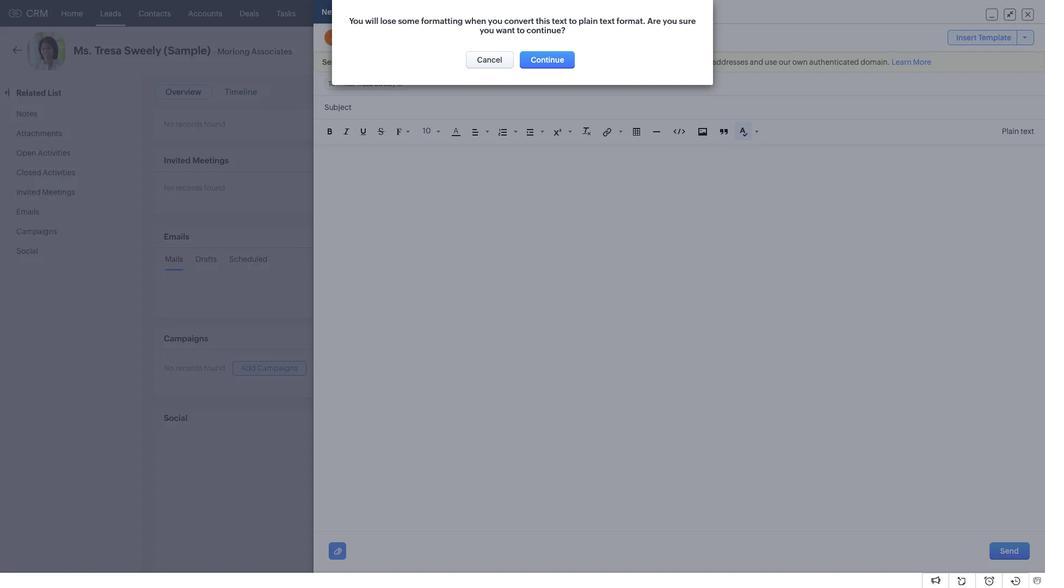 Task type: locate. For each thing, give the bounding box(es) containing it.
closed activities
[[16, 168, 75, 177]]

emails up the mails at left top
[[164, 232, 189, 241]]

activities up the closed activities link
[[38, 149, 70, 157]]

1 vertical spatial emails
[[164, 232, 189, 241]]

sweely for ms. tresa sweely (sample)
[[374, 80, 396, 88]]

1 vertical spatial crm
[[542, 58, 559, 67]]

1 horizontal spatial ms.
[[345, 80, 355, 88]]

sender email changed
[[322, 58, 404, 67]]

0 horizontal spatial sweely
[[124, 44, 161, 57]]

1 horizontal spatial send
[[1001, 547, 1019, 556]]

0 horizontal spatial campaigns link
[[16, 227, 57, 236]]

campaigns
[[443, 9, 484, 18], [16, 227, 57, 236], [164, 334, 208, 343], [257, 364, 298, 372]]

1 vertical spatial to
[[328, 80, 335, 88]]

invited meetings link
[[16, 188, 75, 197]]

crm right zoho
[[542, 58, 559, 67]]

to right want
[[517, 26, 525, 35]]

1 horizontal spatial sweely
[[374, 80, 396, 88]]

1 horizontal spatial text
[[600, 16, 615, 26]]

email
[[350, 58, 370, 67], [453, 58, 473, 67], [692, 58, 711, 67]]

found
[[204, 120, 225, 129], [204, 184, 225, 192], [204, 364, 225, 373]]

contacts link
[[130, 0, 180, 26]]

0 vertical spatial no
[[164, 120, 174, 129]]

1 horizontal spatial campaigns link
[[435, 0, 493, 26]]

tresa down sender email changed
[[357, 80, 373, 88]]

9
[[984, 91, 989, 99]]

you left want
[[480, 26, 494, 35]]

campaigns link left want
[[435, 0, 493, 26]]

to
[[413, 58, 421, 67], [328, 80, 335, 88]]

1 vertical spatial send
[[1001, 547, 1019, 556]]

1 vertical spatial ms.
[[345, 80, 355, 88]]

crm
[[26, 8, 48, 19], [542, 58, 559, 67]]

0 vertical spatial found
[[204, 120, 225, 129]]

drafts
[[196, 255, 217, 264]]

calls link
[[355, 0, 390, 26]]

1 no records found from the top
[[164, 120, 225, 129]]

timeline link
[[225, 87, 257, 96]]

send email button
[[800, 42, 861, 60]]

1 horizontal spatial invited meetings
[[164, 156, 229, 165]]

0 vertical spatial crm
[[26, 8, 48, 19]]

(sample) for ms. tresa sweely (sample) - morlong associates
[[164, 44, 211, 57]]

send for send
[[1001, 547, 1019, 556]]

2 found from the top
[[204, 184, 225, 192]]

you
[[349, 16, 363, 26]]

1 vertical spatial will
[[561, 58, 573, 67]]

0 horizontal spatial will
[[365, 16, 379, 26]]

2 vertical spatial no
[[164, 364, 174, 373]]

0 vertical spatial send
[[810, 47, 829, 56]]

email
[[831, 47, 850, 56]]

1 no from the top
[[164, 120, 174, 129]]

2 vertical spatial meetings
[[42, 188, 75, 197]]

0 vertical spatial will
[[365, 16, 379, 26]]

closed activities link
[[16, 168, 75, 177]]

2 vertical spatial no records found
[[164, 364, 225, 373]]

3 email from the left
[[692, 58, 711, 67]]

you right when at the top left of page
[[488, 16, 503, 26]]

to for to
[[328, 80, 335, 88]]

0 vertical spatial records
[[176, 120, 203, 129]]

emails link
[[16, 207, 39, 216]]

emails
[[625, 58, 648, 67]]

1 horizontal spatial (sample)
[[397, 80, 424, 88]]

2 horizontal spatial email
[[692, 58, 711, 67]]

0 vertical spatial social
[[16, 247, 38, 255]]

1 horizontal spatial invited
[[164, 156, 191, 165]]

previous record image
[[1003, 48, 1008, 55]]

avoid
[[574, 58, 594, 67]]

email right public
[[692, 58, 711, 67]]

text right plain at top
[[600, 16, 615, 26]]

social
[[16, 247, 38, 255], [164, 413, 188, 422]]

ms. down home
[[74, 44, 92, 57]]

will right you
[[365, 16, 379, 26]]

text right this
[[552, 16, 567, 26]]

3 no from the top
[[164, 364, 174, 373]]

use
[[765, 58, 778, 67]]

accounts
[[188, 9, 222, 18]]

records
[[176, 120, 203, 129], [176, 184, 203, 192], [176, 364, 203, 373]]

send for send email
[[810, 47, 829, 56]]

send
[[810, 47, 829, 56], [1001, 547, 1019, 556]]

documents link
[[493, 0, 551, 26]]

changed
[[372, 58, 404, 67]]

marketplace element
[[946, 0, 968, 26]]

(sample)
[[164, 44, 211, 57], [397, 80, 424, 88]]

0 vertical spatial no records found
[[164, 120, 225, 129]]

setup element
[[968, 0, 990, 27]]

accounts link
[[180, 0, 231, 26]]

1 horizontal spatial to
[[569, 16, 577, 26]]

None button
[[466, 51, 514, 69], [520, 51, 575, 69], [466, 51, 514, 69], [520, 51, 575, 69]]

1 horizontal spatial meetings
[[193, 156, 229, 165]]

1 vertical spatial no
[[164, 184, 174, 192]]

1 vertical spatial tresa
[[357, 80, 373, 88]]

to for to improve email deliverability, zoho crm will avoid sending emails from public email addresses and use our own authenticated domain. learn more
[[413, 58, 421, 67]]

reports
[[398, 9, 426, 18]]

0 horizontal spatial invited meetings
[[16, 188, 75, 197]]

convert
[[505, 16, 534, 26]]

1 email from the left
[[350, 58, 370, 67]]

email right improve
[[453, 58, 473, 67]]

sure
[[679, 16, 696, 26]]

meetings link
[[305, 0, 355, 26]]

0 vertical spatial activities
[[38, 149, 70, 157]]

sweely
[[124, 44, 161, 57], [374, 80, 396, 88]]

sweely down changed
[[374, 80, 396, 88]]

1 vertical spatial social
[[164, 413, 188, 422]]

0 vertical spatial ms.
[[74, 44, 92, 57]]

own
[[793, 58, 808, 67]]

1 horizontal spatial crm
[[542, 58, 559, 67]]

send inside button
[[1001, 547, 1019, 556]]

insert
[[957, 33, 977, 42]]

0 vertical spatial invited
[[164, 156, 191, 165]]

sweely down contacts
[[124, 44, 161, 57]]

(sample) down changed
[[397, 80, 424, 88]]

0 horizontal spatial text
[[552, 16, 567, 26]]

10 link
[[422, 125, 441, 137]]

send inside button
[[810, 47, 829, 56]]

invited meetings
[[164, 156, 229, 165], [16, 188, 75, 197]]

visits link
[[551, 0, 587, 26]]

email right sender
[[350, 58, 370, 67]]

0 horizontal spatial social
[[16, 247, 38, 255]]

1 horizontal spatial emails
[[164, 232, 189, 241]]

you
[[488, 16, 503, 26], [663, 16, 677, 26], [480, 26, 494, 35]]

campaigns link
[[435, 0, 493, 26], [16, 227, 57, 236]]

1 vertical spatial no records found
[[164, 184, 225, 192]]

improve
[[423, 58, 452, 67]]

related list
[[16, 88, 63, 97]]

1 vertical spatial campaigns link
[[16, 227, 57, 236]]

0 horizontal spatial emails
[[16, 207, 39, 216]]

0 horizontal spatial invited
[[16, 188, 41, 197]]

to improve email deliverability, zoho crm will avoid sending emails from public email addresses and use our own authenticated domain. learn more
[[413, 58, 932, 67]]

1 horizontal spatial email
[[453, 58, 473, 67]]

no records found
[[164, 120, 225, 129], [164, 184, 225, 192], [164, 364, 225, 373]]

open
[[16, 149, 36, 157]]

formatting
[[421, 16, 463, 26]]

1 vertical spatial activities
[[43, 168, 75, 177]]

1 horizontal spatial tresa
[[357, 80, 373, 88]]

0 horizontal spatial to
[[328, 80, 335, 88]]

activities up invited meetings link
[[43, 168, 75, 177]]

will left the avoid
[[561, 58, 573, 67]]

0 vertical spatial sweely
[[124, 44, 161, 57]]

0 horizontal spatial (sample)
[[164, 44, 211, 57]]

addresses
[[713, 58, 749, 67]]

1 horizontal spatial to
[[413, 58, 421, 67]]

you right the are
[[663, 16, 677, 26]]

0 horizontal spatial tresa
[[95, 44, 122, 57]]

to down sender
[[328, 80, 335, 88]]

0 vertical spatial to
[[413, 58, 421, 67]]

0 horizontal spatial meetings
[[42, 188, 75, 197]]

0 vertical spatial (sample)
[[164, 44, 211, 57]]

script image
[[554, 129, 561, 135]]

crm link
[[9, 8, 48, 19]]

timeline
[[225, 87, 257, 96]]

indent image
[[527, 129, 533, 135]]

continue?
[[527, 26, 566, 35]]

our
[[779, 58, 791, 67]]

invited
[[164, 156, 191, 165], [16, 188, 41, 197]]

tresa down leads
[[95, 44, 122, 57]]

1 horizontal spatial social
[[164, 413, 188, 422]]

text right plain
[[1021, 127, 1035, 136]]

0 horizontal spatial ms.
[[74, 44, 92, 57]]

alignment image
[[472, 129, 478, 135]]

tresa
[[95, 44, 122, 57], [357, 80, 373, 88]]

1 vertical spatial (sample)
[[397, 80, 424, 88]]

2 horizontal spatial text
[[1021, 127, 1035, 136]]

activities
[[38, 149, 70, 157], [43, 168, 75, 177]]

2 no from the top
[[164, 184, 174, 192]]

emails down invited meetings link
[[16, 207, 39, 216]]

0 vertical spatial campaigns link
[[435, 0, 493, 26]]

0 horizontal spatial send
[[810, 47, 829, 56]]

projects
[[596, 9, 625, 18]]

visits
[[560, 9, 579, 18]]

campaigns link down emails link
[[16, 227, 57, 236]]

0 horizontal spatial email
[[350, 58, 370, 67]]

crm left the home link
[[26, 8, 48, 19]]

update
[[955, 91, 979, 99]]

will
[[365, 16, 379, 26], [561, 58, 573, 67]]

0 vertical spatial tresa
[[95, 44, 122, 57]]

2 vertical spatial records
[[176, 364, 203, 373]]

(sample) left -
[[164, 44, 211, 57]]

2 horizontal spatial meetings
[[313, 9, 346, 18]]

3 no records found from the top
[[164, 364, 225, 373]]

zoho
[[522, 58, 541, 67]]

to left plain at top
[[569, 16, 577, 26]]

this
[[536, 16, 550, 26]]

1 vertical spatial meetings
[[193, 156, 229, 165]]

0 horizontal spatial to
[[517, 26, 525, 35]]

1 vertical spatial records
[[176, 184, 203, 192]]

2 vertical spatial found
[[204, 364, 225, 373]]

2 email from the left
[[453, 58, 473, 67]]

1 vertical spatial sweely
[[374, 80, 396, 88]]

to left improve
[[413, 58, 421, 67]]

2 no records found from the top
[[164, 184, 225, 192]]

documents
[[501, 9, 543, 18]]

1 vertical spatial found
[[204, 184, 225, 192]]

ms. down sender email changed
[[345, 80, 355, 88]]

1 vertical spatial invited meetings
[[16, 188, 75, 197]]

are
[[648, 16, 661, 26]]



Task type: describe. For each thing, give the bounding box(es) containing it.
:
[[981, 91, 983, 99]]

home
[[61, 9, 83, 18]]

0 vertical spatial meetings
[[313, 9, 346, 18]]

morlong
[[218, 47, 250, 56]]

authenticated
[[810, 58, 859, 67]]

ms. for ms. tresa sweely (sample) - morlong associates
[[74, 44, 92, 57]]

a link
[[452, 127, 461, 136]]

notes
[[16, 109, 37, 118]]

domain.
[[861, 58, 890, 67]]

attachments
[[16, 129, 62, 138]]

some
[[398, 16, 420, 26]]

add campaigns
[[241, 364, 298, 372]]

you will lose some formatting when you convert this text to plain text format.  are you sure you want to continue?
[[349, 16, 696, 35]]

Subject text field
[[314, 96, 1046, 119]]

last
[[940, 91, 954, 99]]

deliverability,
[[474, 58, 521, 67]]

plain
[[1002, 127, 1020, 136]]

sending
[[595, 58, 624, 67]]

mails
[[165, 255, 183, 264]]

calls
[[364, 9, 381, 18]]

ms. tresa sweely (sample) - morlong associates
[[74, 44, 292, 57]]

projects link
[[587, 0, 633, 26]]

edit
[[933, 47, 947, 56]]

ago
[[1011, 91, 1024, 99]]

tresa for ms. tresa sweely (sample)
[[357, 80, 373, 88]]

1 vertical spatial invited
[[16, 188, 41, 197]]

1 horizontal spatial will
[[561, 58, 573, 67]]

open activities
[[16, 149, 70, 157]]

tresa for ms. tresa sweely (sample) - morlong associates
[[95, 44, 122, 57]]

social link
[[16, 247, 38, 255]]

add campaigns link
[[232, 361, 307, 376]]

home link
[[53, 0, 92, 26]]

overview
[[166, 87, 202, 96]]

notes link
[[16, 109, 37, 118]]

plain
[[579, 16, 598, 26]]

spell check image
[[740, 128, 748, 137]]

list
[[48, 88, 61, 97]]

leads
[[100, 9, 121, 18]]

contacts
[[139, 9, 171, 18]]

3 found from the top
[[204, 364, 225, 373]]

leads link
[[92, 0, 130, 26]]

insert template button
[[948, 30, 1035, 45]]

last update : 9 day(s) ago
[[940, 91, 1024, 99]]

learn more link
[[892, 58, 932, 67]]

(sample) for ms. tresa sweely (sample)
[[397, 80, 424, 88]]

1 found from the top
[[204, 120, 225, 129]]

2 records from the top
[[176, 184, 203, 192]]

ms. tresa sweely (sample)
[[345, 80, 424, 88]]

attachments link
[[16, 129, 62, 138]]

new
[[322, 8, 338, 17]]

public
[[668, 58, 690, 67]]

when
[[465, 16, 487, 26]]

links image
[[603, 128, 612, 137]]

convert button
[[866, 42, 918, 60]]

deals link
[[231, 0, 268, 26]]

tasks link
[[268, 0, 305, 26]]

sender
[[322, 58, 349, 67]]

closed
[[16, 168, 41, 177]]

new message
[[322, 8, 371, 17]]

-
[[213, 47, 216, 56]]

overview link
[[166, 87, 202, 96]]

0 vertical spatial emails
[[16, 207, 39, 216]]

will inside you will lose some formatting when you convert this text to plain text format.  are you sure you want to continue?
[[365, 16, 379, 26]]

scheduled
[[229, 255, 268, 264]]

convert
[[877, 47, 906, 56]]

lose
[[380, 16, 396, 26]]

format.
[[617, 16, 646, 26]]

ms. for ms. tresa sweely (sample)
[[345, 80, 355, 88]]

activities for open activities
[[38, 149, 70, 157]]

list image
[[499, 129, 507, 135]]

0 horizontal spatial crm
[[26, 8, 48, 19]]

associates
[[251, 47, 292, 56]]

message
[[339, 8, 371, 17]]

1 records from the top
[[176, 120, 203, 129]]

more
[[914, 58, 932, 67]]

next record image
[[1021, 48, 1028, 55]]

insert template
[[957, 33, 1012, 42]]

3 records from the top
[[176, 364, 203, 373]]

10
[[423, 127, 431, 135]]

add
[[241, 364, 256, 372]]

edit button
[[922, 42, 958, 60]]

and
[[750, 58, 764, 67]]

send email
[[810, 47, 850, 56]]

from
[[650, 58, 667, 67]]

activities for closed activities
[[43, 168, 75, 177]]

0 vertical spatial invited meetings
[[164, 156, 229, 165]]

deals
[[240, 9, 259, 18]]

sweely for ms. tresa sweely (sample) - morlong associates
[[124, 44, 161, 57]]

reports link
[[390, 0, 435, 26]]

template
[[979, 33, 1012, 42]]

related
[[16, 88, 46, 97]]

tasks
[[277, 9, 296, 18]]

send button
[[990, 543, 1030, 560]]

open activities link
[[16, 149, 70, 157]]

plain text
[[1002, 127, 1035, 136]]



Task type: vqa. For each thing, say whether or not it's contained in the screenshot.
Text
yes



